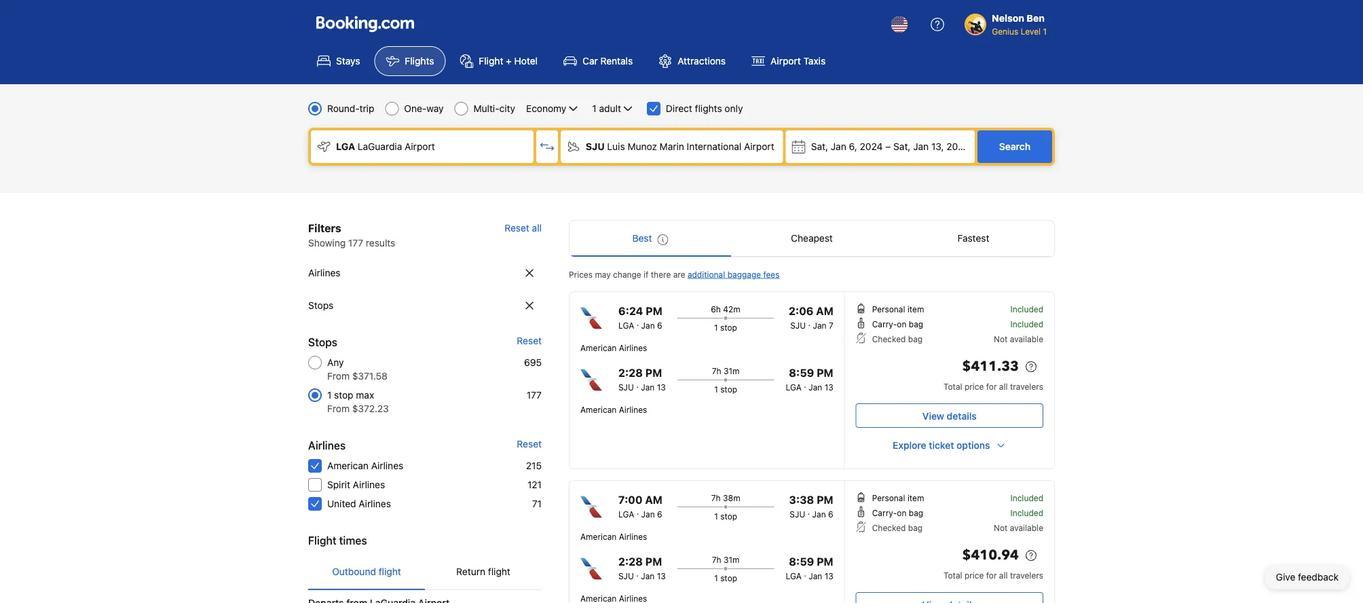 Task type: vqa. For each thing, say whether or not it's contained in the screenshot.
airports
no



Task type: describe. For each thing, give the bounding box(es) containing it.
7:00
[[619, 493, 643, 506]]

way
[[427, 103, 444, 114]]

prices
[[569, 270, 593, 279]]

return
[[457, 566, 486, 577]]

2 2024 from the left
[[947, 141, 970, 152]]

feedback
[[1299, 572, 1339, 583]]

1 2024 from the left
[[860, 141, 883, 152]]

city
[[500, 103, 516, 114]]

best button
[[570, 221, 732, 256]]

view
[[923, 410, 945, 421]]

. inside "7:00 am lga . jan 6"
[[637, 507, 639, 516]]

marin
[[660, 141, 685, 152]]

38m
[[723, 493, 741, 503]]

2:28 pm sju . jan 13 for $411.33
[[619, 366, 666, 392]]

checked bag for $410.94
[[873, 523, 923, 533]]

attractions link
[[647, 46, 738, 76]]

$410.94 region
[[856, 545, 1044, 569]]

laguardia
[[358, 141, 402, 152]]

not available for $411.33
[[995, 334, 1044, 344]]

carry- for $411.33
[[873, 319, 898, 329]]

not for $411.33
[[995, 334, 1008, 344]]

. down 3:38 pm sju . jan 6
[[804, 569, 807, 578]]

reset all
[[505, 222, 542, 234]]

checked bag for $411.33
[[873, 334, 923, 344]]

fees
[[764, 270, 780, 279]]

economy
[[526, 103, 567, 114]]

options
[[957, 440, 991, 451]]

1 sat, from the left
[[812, 141, 829, 152]]

8:59 pm lga . jan 13 for $411.33
[[786, 366, 834, 392]]

outbound
[[332, 566, 376, 577]]

2:28 for $411.33
[[619, 366, 643, 379]]

$372.23
[[352, 403, 389, 414]]

$411.33
[[963, 357, 1020, 376]]

adult
[[599, 103, 621, 114]]

lga laguardia airport
[[336, 141, 435, 152]]

13,
[[932, 141, 944, 152]]

flight + hotel link
[[449, 46, 550, 76]]

cheapest
[[791, 233, 833, 244]]

6h 42m
[[711, 304, 741, 314]]

explore ticket options
[[893, 440, 991, 451]]

item for $411.33
[[908, 304, 925, 314]]

sat, jan 6, 2024 – sat, jan 13, 2024 button
[[786, 130, 975, 163]]

spirit
[[327, 479, 350, 490]]

taxis
[[804, 55, 826, 67]]

. inside 3:38 pm sju . jan 6
[[808, 507, 811, 516]]

flight for flight + hotel
[[479, 55, 504, 67]]

details
[[947, 410, 977, 421]]

travelers for $411.33
[[1011, 382, 1044, 391]]

cheapest button
[[732, 221, 893, 256]]

prices may change if there are additional baggage fees
[[569, 270, 780, 279]]

any
[[327, 357, 344, 368]]

7h 31m for $410.94
[[712, 555, 740, 564]]

31m for $410.94
[[724, 555, 740, 564]]

7h 31m for $411.33
[[712, 366, 740, 376]]

. down 2:06 am sju . jan 7
[[804, 380, 807, 389]]

may
[[595, 270, 611, 279]]

fastest button
[[893, 221, 1055, 256]]

flights link
[[375, 46, 446, 76]]

from inside the any from $371.58
[[327, 371, 350, 382]]

nelson
[[993, 13, 1025, 24]]

additional
[[688, 270, 726, 279]]

jan inside 2:06 am sju . jan 7
[[813, 321, 827, 330]]

results
[[366, 237, 396, 249]]

$410.94
[[963, 546, 1020, 565]]

6 inside 3:38 pm sju . jan 6
[[829, 509, 834, 519]]

multi-city
[[474, 103, 516, 114]]

search button
[[978, 130, 1053, 163]]

am for 7:00 am
[[646, 493, 663, 506]]

united airlines
[[327, 498, 391, 509]]

checked for $411.33
[[873, 334, 906, 344]]

munoz
[[628, 141, 657, 152]]

3 included from the top
[[1011, 493, 1044, 503]]

2:06
[[789, 305, 814, 318]]

filters
[[308, 222, 341, 235]]

ticket
[[929, 440, 955, 451]]

flight for return flight
[[488, 566, 511, 577]]

. down "7:00 am lga . jan 6"
[[637, 569, 639, 578]]

not for $410.94
[[995, 523, 1008, 533]]

–
[[886, 141, 891, 152]]

1 included from the top
[[1011, 304, 1044, 314]]

return flight button
[[425, 554, 542, 590]]

airport taxis link
[[740, 46, 838, 76]]

jan inside 6:24 pm lga . jan 6
[[642, 321, 655, 330]]

. inside 2:06 am sju . jan 7
[[809, 318, 811, 327]]

airport taxis
[[771, 55, 826, 67]]

2:28 pm sju . jan 13 for $410.94
[[619, 555, 666, 581]]

sju inside 2:06 am sju . jan 7
[[791, 321, 806, 330]]

available for $410.94
[[1011, 523, 1044, 533]]

1 stop max from $372.23
[[327, 390, 389, 414]]

3:38 pm sju . jan 6
[[790, 493, 834, 519]]

outbound flight button
[[308, 554, 425, 590]]

+
[[506, 55, 512, 67]]

if
[[644, 270, 649, 279]]

tab list containing outbound flight
[[308, 554, 542, 591]]

. inside 6:24 pm lga . jan 6
[[637, 318, 639, 327]]

price for $411.33
[[965, 382, 984, 391]]

pm down 3:38 pm sju . jan 6
[[817, 555, 834, 568]]

give feedback
[[1277, 572, 1339, 583]]

all for $411.33
[[1000, 382, 1008, 391]]

on for $411.33
[[898, 319, 907, 329]]

airport down one-way
[[405, 141, 435, 152]]

carry- for $410.94
[[873, 508, 898, 518]]

for for $410.94
[[987, 571, 997, 580]]

6,
[[849, 141, 858, 152]]

reset for airlines
[[517, 438, 542, 450]]

. down 6:24 pm lga . jan 6
[[637, 380, 639, 389]]

total for $411.33
[[944, 382, 963, 391]]

1 inside 1 stop max from $372.23
[[327, 390, 332, 401]]

view details
[[923, 410, 977, 421]]

total price for all travelers for $410.94
[[944, 571, 1044, 580]]

lga inside 6:24 pm lga . jan 6
[[619, 321, 635, 330]]

direct flights only
[[666, 103, 743, 114]]

level
[[1021, 26, 1041, 36]]

car
[[583, 55, 598, 67]]

nelson ben genius level 1
[[993, 13, 1047, 36]]



Task type: locate. For each thing, give the bounding box(es) containing it.
1 travelers from the top
[[1011, 382, 1044, 391]]

1 checked bag from the top
[[873, 334, 923, 344]]

sju inside 3:38 pm sju . jan 6
[[790, 509, 806, 519]]

1 vertical spatial total price for all travelers
[[944, 571, 1044, 580]]

0 horizontal spatial flight
[[308, 534, 337, 547]]

1 not available from the top
[[995, 334, 1044, 344]]

2024 right '13,'
[[947, 141, 970, 152]]

all for $410.94
[[1000, 571, 1008, 580]]

stays link
[[306, 46, 372, 76]]

0 vertical spatial item
[[908, 304, 925, 314]]

2:28 down 6:24 pm lga . jan 6
[[619, 366, 643, 379]]

reset button up 695
[[517, 334, 542, 348]]

1 horizontal spatial sat,
[[894, 141, 911, 152]]

0 vertical spatial flight
[[479, 55, 504, 67]]

0 vertical spatial personal item
[[873, 304, 925, 314]]

6 for $410.94
[[658, 509, 663, 519]]

1 price from the top
[[965, 382, 984, 391]]

2 2:28 from the top
[[619, 555, 643, 568]]

1 8:59 pm lga . jan 13 from the top
[[786, 366, 834, 392]]

carry-on bag for $410.94
[[873, 508, 924, 518]]

1 flight from the left
[[379, 566, 401, 577]]

2 personal item from the top
[[873, 493, 925, 503]]

1 vertical spatial from
[[327, 403, 350, 414]]

1 vertical spatial tab list
[[308, 554, 542, 591]]

1 not from the top
[[995, 334, 1008, 344]]

for for $411.33
[[987, 382, 997, 391]]

reset button for stops
[[517, 334, 542, 348]]

2 vertical spatial reset
[[517, 438, 542, 450]]

1 vertical spatial 177
[[527, 390, 542, 401]]

reset button up 215
[[517, 437, 542, 451]]

1 vertical spatial price
[[965, 571, 984, 580]]

8:59 down 3:38 pm sju . jan 6
[[789, 555, 815, 568]]

total for $410.94
[[944, 571, 963, 580]]

pm down 7 at the bottom right
[[817, 366, 834, 379]]

0 vertical spatial stops
[[308, 300, 334, 311]]

1 horizontal spatial 177
[[527, 390, 542, 401]]

1 personal from the top
[[873, 304, 906, 314]]

7
[[829, 321, 834, 330]]

6h
[[711, 304, 721, 314]]

flight left +
[[479, 55, 504, 67]]

2 7h 31m from the top
[[712, 555, 740, 564]]

flight left times
[[308, 534, 337, 547]]

121
[[528, 479, 542, 490]]

checked up $410.94 region
[[873, 523, 906, 533]]

0 vertical spatial travelers
[[1011, 382, 1044, 391]]

0 vertical spatial 8:59 pm lga . jan 13
[[786, 366, 834, 392]]

trip
[[360, 103, 375, 114]]

0 horizontal spatial am
[[646, 493, 663, 506]]

hotel
[[515, 55, 538, 67]]

price for $410.94
[[965, 571, 984, 580]]

0 vertical spatial carry-on bag
[[873, 319, 924, 329]]

1 vertical spatial travelers
[[1011, 571, 1044, 580]]

airport left taxis
[[771, 55, 801, 67]]

checked bag up $410.94 region
[[873, 523, 923, 533]]

0 vertical spatial carry-
[[873, 319, 898, 329]]

personal for $411.33
[[873, 304, 906, 314]]

2 8:59 pm lga . jan 13 from the top
[[786, 555, 834, 581]]

total down the $411.33 region
[[944, 382, 963, 391]]

total price for all travelers for $411.33
[[944, 382, 1044, 391]]

1 vertical spatial 2:28
[[619, 555, 643, 568]]

0 vertical spatial 8:59
[[789, 366, 815, 379]]

1 for from the top
[[987, 382, 997, 391]]

0 vertical spatial 177
[[348, 237, 364, 249]]

max
[[356, 390, 374, 401]]

attractions
[[678, 55, 726, 67]]

6:24 pm lga . jan 6
[[619, 305, 663, 330]]

on up $410.94 region
[[898, 508, 907, 518]]

included
[[1011, 304, 1044, 314], [1011, 319, 1044, 329], [1011, 493, 1044, 503], [1011, 508, 1044, 518]]

lga inside "7:00 am lga . jan 6"
[[619, 509, 635, 519]]

bag
[[909, 319, 924, 329], [909, 334, 923, 344], [909, 508, 924, 518], [909, 523, 923, 533]]

jan inside 3:38 pm sju . jan 6
[[813, 509, 826, 519]]

flight + hotel
[[479, 55, 538, 67]]

airport right international
[[744, 141, 775, 152]]

best image
[[658, 234, 669, 245], [658, 234, 669, 245]]

1 vertical spatial reset button
[[517, 437, 542, 451]]

0 vertical spatial personal
[[873, 304, 906, 314]]

on
[[898, 319, 907, 329], [898, 508, 907, 518]]

2:28 pm sju . jan 13
[[619, 366, 666, 392], [619, 555, 666, 581]]

2 from from the top
[[327, 403, 350, 414]]

2:28 pm sju . jan 13 down 6:24 pm lga . jan 6
[[619, 366, 666, 392]]

8:59 for $410.94
[[789, 555, 815, 568]]

1 inside nelson ben genius level 1
[[1044, 26, 1047, 36]]

1 vertical spatial reset
[[517, 335, 542, 346]]

2:28 pm sju . jan 13 down "7:00 am lga . jan 6"
[[619, 555, 666, 581]]

1 adult button
[[591, 101, 636, 117]]

2 carry-on bag from the top
[[873, 508, 924, 518]]

item
[[908, 304, 925, 314], [908, 493, 925, 503]]

pm right 3:38
[[817, 493, 834, 506]]

there
[[651, 270, 671, 279]]

0 vertical spatial for
[[987, 382, 997, 391]]

1 vertical spatial am
[[646, 493, 663, 506]]

7h left 38m
[[712, 493, 721, 503]]

1 vertical spatial not available
[[995, 523, 1044, 533]]

4 included from the top
[[1011, 508, 1044, 518]]

1 vertical spatial 8:59 pm lga . jan 13
[[786, 555, 834, 581]]

1 vertical spatial not
[[995, 523, 1008, 533]]

31m for $411.33
[[724, 366, 740, 376]]

checked up the $411.33 region
[[873, 334, 906, 344]]

total price for all travelers
[[944, 382, 1044, 391], [944, 571, 1044, 580]]

1 item from the top
[[908, 304, 925, 314]]

2 included from the top
[[1011, 319, 1044, 329]]

flight times
[[308, 534, 367, 547]]

not up "$410.94"
[[995, 523, 1008, 533]]

1 horizontal spatial 2024
[[947, 141, 970, 152]]

carry-on bag
[[873, 319, 924, 329], [873, 508, 924, 518]]

8:59
[[789, 366, 815, 379], [789, 555, 815, 568]]

all inside button
[[532, 222, 542, 234]]

for
[[987, 382, 997, 391], [987, 571, 997, 580]]

total down $410.94 region
[[944, 571, 963, 580]]

2 2:28 pm sju . jan 13 from the top
[[619, 555, 666, 581]]

checked for $410.94
[[873, 523, 906, 533]]

0 vertical spatial 31m
[[724, 366, 740, 376]]

am inside "7:00 am lga . jan 6"
[[646, 493, 663, 506]]

177 down 695
[[527, 390, 542, 401]]

8:59 for $411.33
[[789, 366, 815, 379]]

item for $410.94
[[908, 493, 925, 503]]

8:59 down 2:06 am sju . jan 7
[[789, 366, 815, 379]]

0 horizontal spatial flight
[[379, 566, 401, 577]]

. down the 6:24
[[637, 318, 639, 327]]

sat, right –
[[894, 141, 911, 152]]

from left $372.23
[[327, 403, 350, 414]]

carry-on bag for $411.33
[[873, 319, 924, 329]]

pm right the 6:24
[[646, 305, 663, 318]]

0 vertical spatial 7h
[[712, 366, 722, 376]]

2:06 am sju . jan 7
[[789, 305, 834, 330]]

flight for outbound flight
[[379, 566, 401, 577]]

2 total price for all travelers from the top
[[944, 571, 1044, 580]]

give feedback button
[[1266, 565, 1350, 590]]

available up $411.33
[[1011, 334, 1044, 344]]

reset for stops
[[517, 335, 542, 346]]

0 vertical spatial not available
[[995, 334, 1044, 344]]

1 total from the top
[[944, 382, 963, 391]]

stop inside 1 stop max from $372.23
[[334, 390, 354, 401]]

are
[[674, 270, 686, 279]]

united
[[327, 498, 356, 509]]

available for $411.33
[[1011, 334, 1044, 344]]

checked bag up the $411.33 region
[[873, 334, 923, 344]]

travelers down $411.33
[[1011, 382, 1044, 391]]

0 vertical spatial total
[[944, 382, 963, 391]]

luis
[[608, 141, 625, 152]]

for down "$410.94"
[[987, 571, 997, 580]]

2 stops from the top
[[308, 336, 338, 349]]

0 vertical spatial not
[[995, 334, 1008, 344]]

.
[[637, 318, 639, 327], [809, 318, 811, 327], [637, 380, 639, 389], [804, 380, 807, 389], [637, 507, 639, 516], [808, 507, 811, 516], [637, 569, 639, 578], [804, 569, 807, 578]]

american
[[581, 343, 617, 353], [581, 405, 617, 414], [327, 460, 369, 471], [581, 532, 617, 541]]

carry-
[[873, 319, 898, 329], [873, 508, 898, 518]]

reset all button
[[505, 220, 542, 236]]

showing
[[308, 237, 346, 249]]

best
[[633, 233, 652, 244]]

2 vertical spatial all
[[1000, 571, 1008, 580]]

0 vertical spatial total price for all travelers
[[944, 382, 1044, 391]]

not available for $410.94
[[995, 523, 1044, 533]]

reset button for airlines
[[517, 437, 542, 451]]

1 carry-on bag from the top
[[873, 319, 924, 329]]

1 on from the top
[[898, 319, 907, 329]]

1 2:28 pm sju . jan 13 from the top
[[619, 366, 666, 392]]

1 horizontal spatial am
[[817, 305, 834, 318]]

reset inside button
[[505, 222, 530, 234]]

jan inside "7:00 am lga . jan 6"
[[642, 509, 655, 519]]

not available up "$410.94"
[[995, 523, 1044, 533]]

on for $410.94
[[898, 508, 907, 518]]

1 7h 31m from the top
[[712, 366, 740, 376]]

2 item from the top
[[908, 493, 925, 503]]

pm down 6:24 pm lga . jan 6
[[646, 366, 663, 379]]

0 vertical spatial reset
[[505, 222, 530, 234]]

price down $411.33
[[965, 382, 984, 391]]

tab list containing best
[[570, 221, 1055, 257]]

flight right outbound
[[379, 566, 401, 577]]

1 vertical spatial checked
[[873, 523, 906, 533]]

2:28 down "7:00 am lga . jan 6"
[[619, 555, 643, 568]]

airport inside airport taxis link
[[771, 55, 801, 67]]

car rentals
[[583, 55, 633, 67]]

7h for $411.33
[[712, 366, 722, 376]]

available up "$410.94"
[[1011, 523, 1044, 533]]

7h
[[712, 366, 722, 376], [712, 493, 721, 503], [712, 555, 722, 564]]

flights
[[405, 55, 434, 67]]

7h down 6h
[[712, 366, 722, 376]]

total price for all travelers down "$410.94"
[[944, 571, 1044, 580]]

2 not from the top
[[995, 523, 1008, 533]]

1 carry- from the top
[[873, 319, 898, 329]]

8:59 pm lga . jan 13 for $410.94
[[786, 555, 834, 581]]

7h for $410.94
[[712, 555, 722, 564]]

0 horizontal spatial sat,
[[812, 141, 829, 152]]

0 vertical spatial tab list
[[570, 221, 1055, 257]]

round-trip
[[327, 103, 375, 114]]

view details button
[[856, 403, 1044, 428]]

. down 7:00
[[637, 507, 639, 516]]

31m down "42m"
[[724, 366, 740, 376]]

one-way
[[404, 103, 444, 114]]

return flight
[[457, 566, 511, 577]]

am right 7:00
[[646, 493, 663, 506]]

1 vertical spatial all
[[1000, 382, 1008, 391]]

personal item for $411.33
[[873, 304, 925, 314]]

7h 38m
[[712, 493, 741, 503]]

on up the $411.33 region
[[898, 319, 907, 329]]

$411.33 region
[[856, 356, 1044, 380]]

for down $411.33
[[987, 382, 997, 391]]

2 on from the top
[[898, 508, 907, 518]]

6:24
[[619, 305, 644, 318]]

2 travelers from the top
[[1011, 571, 1044, 580]]

1 vertical spatial flight
[[308, 534, 337, 547]]

1 adult
[[593, 103, 621, 114]]

2 for from the top
[[987, 571, 997, 580]]

1 horizontal spatial flight
[[488, 566, 511, 577]]

2 available from the top
[[1011, 523, 1044, 533]]

one-
[[404, 103, 427, 114]]

pm down "7:00 am lga . jan 6"
[[646, 555, 663, 568]]

0 horizontal spatial 177
[[348, 237, 364, 249]]

any from $371.58
[[327, 357, 388, 382]]

. down 3:38
[[808, 507, 811, 516]]

travelers down "$410.94"
[[1011, 571, 1044, 580]]

american airlines
[[581, 343, 648, 353], [581, 405, 648, 414], [327, 460, 404, 471], [581, 532, 648, 541]]

1 31m from the top
[[724, 366, 740, 376]]

1 vertical spatial 2:28 pm sju . jan 13
[[619, 555, 666, 581]]

1 vertical spatial on
[[898, 508, 907, 518]]

personal for $410.94
[[873, 493, 906, 503]]

1 vertical spatial checked bag
[[873, 523, 923, 533]]

2 checked from the top
[[873, 523, 906, 533]]

not
[[995, 334, 1008, 344], [995, 523, 1008, 533]]

1 vertical spatial carry-on bag
[[873, 508, 924, 518]]

2024 left –
[[860, 141, 883, 152]]

1
[[1044, 26, 1047, 36], [593, 103, 597, 114], [715, 323, 718, 332], [715, 384, 718, 394], [327, 390, 332, 401], [715, 511, 719, 521], [715, 573, 718, 583]]

fastest
[[958, 233, 990, 244]]

1 vertical spatial personal
[[873, 493, 906, 503]]

search
[[1000, 141, 1031, 152]]

1 inside popup button
[[593, 103, 597, 114]]

1 vertical spatial 7h 31m
[[712, 555, 740, 564]]

6 inside "7:00 am lga . jan 6"
[[658, 509, 663, 519]]

flights
[[695, 103, 722, 114]]

0 horizontal spatial tab list
[[308, 554, 542, 591]]

flight for flight times
[[308, 534, 337, 547]]

airlines
[[308, 267, 341, 278], [619, 343, 648, 353], [619, 405, 648, 414], [308, 439, 346, 452], [371, 460, 404, 471], [353, 479, 385, 490], [359, 498, 391, 509], [619, 532, 648, 541]]

sat, jan 6, 2024 – sat, jan 13, 2024
[[812, 141, 970, 152]]

2 reset button from the top
[[517, 437, 542, 451]]

booking.com logo image
[[317, 16, 414, 32], [317, 16, 414, 32]]

am for 2:06 am
[[817, 305, 834, 318]]

0 vertical spatial price
[[965, 382, 984, 391]]

. down '2:06'
[[809, 318, 811, 327]]

direct
[[666, 103, 693, 114]]

1 available from the top
[[1011, 334, 1044, 344]]

showing 177 results
[[308, 237, 396, 249]]

flight inside 'button'
[[379, 566, 401, 577]]

1 from from the top
[[327, 371, 350, 382]]

from inside 1 stop max from $372.23
[[327, 403, 350, 414]]

additional baggage fees link
[[688, 270, 780, 279]]

pm inside 6:24 pm lga . jan 6
[[646, 305, 663, 318]]

8:59 pm lga . jan 13 down 7 at the bottom right
[[786, 366, 834, 392]]

checked
[[873, 334, 906, 344], [873, 523, 906, 533]]

pm inside 3:38 pm sju . jan 6
[[817, 493, 834, 506]]

car rentals link
[[552, 46, 645, 76]]

all
[[532, 222, 542, 234], [1000, 382, 1008, 391], [1000, 571, 1008, 580]]

2 31m from the top
[[724, 555, 740, 564]]

1 reset button from the top
[[517, 334, 542, 348]]

1 vertical spatial carry-
[[873, 508, 898, 518]]

7h 31m down 7h 38m
[[712, 555, 740, 564]]

flight right return
[[488, 566, 511, 577]]

price down "$410.94"
[[965, 571, 984, 580]]

am up 7 at the bottom right
[[817, 305, 834, 318]]

7h down 7h 38m
[[712, 555, 722, 564]]

1 vertical spatial 7h
[[712, 493, 721, 503]]

not available up $411.33
[[995, 334, 1044, 344]]

2024
[[860, 141, 883, 152], [947, 141, 970, 152]]

1 vertical spatial item
[[908, 493, 925, 503]]

1 vertical spatial 8:59
[[789, 555, 815, 568]]

travelers for $410.94
[[1011, 571, 1044, 580]]

personal item for $410.94
[[873, 493, 925, 503]]

2 not available from the top
[[995, 523, 1044, 533]]

2 vertical spatial 7h
[[712, 555, 722, 564]]

0 vertical spatial 2:28 pm sju . jan 13
[[619, 366, 666, 392]]

8:59 pm lga . jan 13 down 3:38 pm sju . jan 6
[[786, 555, 834, 581]]

total price for all travelers down $411.33
[[944, 382, 1044, 391]]

from down "any" on the left bottom
[[327, 371, 350, 382]]

1 horizontal spatial tab list
[[570, 221, 1055, 257]]

1 vertical spatial 31m
[[724, 555, 740, 564]]

0 vertical spatial 2:28
[[619, 366, 643, 379]]

0 vertical spatial checked bag
[[873, 334, 923, 344]]

2 sat, from the left
[[894, 141, 911, 152]]

1 vertical spatial for
[[987, 571, 997, 580]]

0 vertical spatial on
[[898, 319, 907, 329]]

1 personal item from the top
[[873, 304, 925, 314]]

0 vertical spatial checked
[[873, 334, 906, 344]]

give
[[1277, 572, 1296, 583]]

1 vertical spatial available
[[1011, 523, 1044, 533]]

0 vertical spatial reset button
[[517, 334, 542, 348]]

checked bag
[[873, 334, 923, 344], [873, 523, 923, 533]]

2:28
[[619, 366, 643, 379], [619, 555, 643, 568]]

0 vertical spatial all
[[532, 222, 542, 234]]

6
[[658, 321, 663, 330], [658, 509, 663, 519], [829, 509, 834, 519]]

explore
[[893, 440, 927, 451]]

1 horizontal spatial flight
[[479, 55, 504, 67]]

flight inside button
[[488, 566, 511, 577]]

6 for $411.33
[[658, 321, 663, 330]]

ben
[[1027, 13, 1045, 24]]

outbound flight
[[332, 566, 401, 577]]

0 vertical spatial 7h 31m
[[712, 366, 740, 376]]

stays
[[336, 55, 360, 67]]

$371.58
[[352, 371, 388, 382]]

2 flight from the left
[[488, 566, 511, 577]]

1 vertical spatial personal item
[[873, 493, 925, 503]]

177 left results
[[348, 237, 364, 249]]

71
[[532, 498, 542, 509]]

2 personal from the top
[[873, 493, 906, 503]]

2 checked bag from the top
[[873, 523, 923, 533]]

sju luis munoz marin international airport
[[586, 141, 775, 152]]

0 vertical spatial available
[[1011, 334, 1044, 344]]

7h 31m down 6h 42m
[[712, 366, 740, 376]]

am inside 2:06 am sju . jan 7
[[817, 305, 834, 318]]

0 vertical spatial am
[[817, 305, 834, 318]]

7:00 am lga . jan 6
[[619, 493, 663, 519]]

sat, left 6,
[[812, 141, 829, 152]]

177
[[348, 237, 364, 249], [527, 390, 542, 401]]

1 total price for all travelers from the top
[[944, 382, 1044, 391]]

31m down 38m
[[724, 555, 740, 564]]

round-
[[327, 103, 360, 114]]

215
[[526, 460, 542, 471]]

tab list
[[570, 221, 1055, 257], [308, 554, 542, 591]]

2 total from the top
[[944, 571, 963, 580]]

2 price from the top
[[965, 571, 984, 580]]

0 horizontal spatial 2024
[[860, 141, 883, 152]]

2 carry- from the top
[[873, 508, 898, 518]]

2 8:59 from the top
[[789, 555, 815, 568]]

baggage
[[728, 270, 761, 279]]

not up $411.33
[[995, 334, 1008, 344]]

1 stops from the top
[[308, 300, 334, 311]]

reset button
[[517, 334, 542, 348], [517, 437, 542, 451]]

1 vertical spatial stops
[[308, 336, 338, 349]]

1 vertical spatial total
[[944, 571, 963, 580]]

2:28 for $410.94
[[619, 555, 643, 568]]

1 2:28 from the top
[[619, 366, 643, 379]]

6 inside 6:24 pm lga . jan 6
[[658, 321, 663, 330]]

0 vertical spatial from
[[327, 371, 350, 382]]

1 checked from the top
[[873, 334, 906, 344]]

1 8:59 from the top
[[789, 366, 815, 379]]

change
[[613, 270, 642, 279]]



